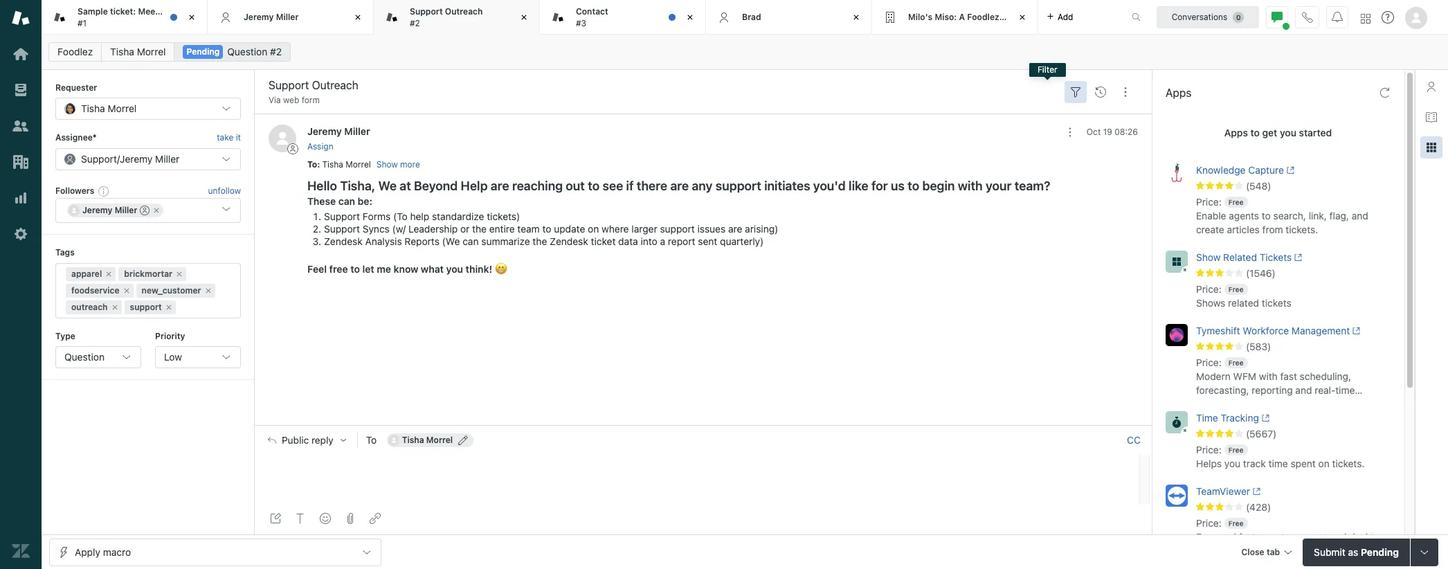 Task type: describe. For each thing, give the bounding box(es) containing it.
price: for enable
[[1197, 196, 1222, 208]]

to for to : tisha morrel show more
[[308, 159, 317, 169]]

outreach
[[71, 302, 108, 312]]

sample ticket: meet the ticket #1
[[78, 6, 199, 28]]

displays possible ticket submission types image
[[1420, 547, 1431, 558]]

on inside hello tisha, we at beyond help are reaching out to see if there are any support initiates you'd like for us to begin with your team? these can be: support forms (to help standardize tickets) support syncs (w/ leadership or the entire team to update on where larger support issues are arising) zendesk analysis reports (we can summarize the zendesk ticket data into a report sent quarterly)
[[588, 223, 599, 235]]

sample
[[78, 6, 108, 17]]

close tab
[[1242, 547, 1281, 557]]

morrel left edit user icon
[[427, 435, 453, 445]]

price: free shows related tickets
[[1197, 283, 1292, 309]]

apps to get you started
[[1225, 127, 1333, 139]]

jeremy inside the jeremy miller option
[[82, 205, 113, 216]]

reporting image
[[12, 189, 30, 207]]

free
[[329, 263, 348, 275]]

followers element
[[55, 198, 241, 223]]

tags
[[55, 247, 75, 258]]

filter
[[1038, 64, 1058, 75]]

😁️
[[495, 263, 507, 275]]

3 stars. 428 reviews. element
[[1197, 501, 1397, 514]]

price: for modern
[[1197, 357, 1222, 368]]

support inside support outreach #2
[[410, 6, 443, 17]]

oct 19 08:26
[[1087, 127, 1139, 137]]

secondary element
[[42, 38, 1449, 66]]

Public reply composer text field
[[262, 455, 1136, 484]]

get started image
[[12, 45, 30, 63]]

assign
[[308, 141, 334, 151]]

knowledge capture
[[1197, 164, 1285, 176]]

a
[[660, 236, 666, 247]]

larger
[[632, 223, 658, 235]]

zendesk products image
[[1362, 14, 1371, 23]]

scheduling,
[[1300, 371, 1352, 382]]

millerjeremy500@gmail.com image
[[69, 205, 80, 216]]

milo's
[[909, 12, 933, 22]]

brad tab
[[706, 0, 873, 35]]

3 close image from the left
[[684, 10, 697, 24]]

(we
[[442, 236, 460, 247]]

ticket inside hello tisha, we at beyond help are reaching out to see if there are any support initiates you'd like for us to begin with your team? these can be: support forms (to help standardize tickets) support syncs (w/ leadership or the entire team to update on where larger support issues are arising) zendesk analysis reports (we can summarize the zendesk ticket data into a report sent quarterly)
[[591, 236, 616, 247]]

like
[[849, 179, 869, 193]]

meet
[[138, 6, 159, 17]]

additional actions image
[[1065, 127, 1076, 138]]

tabs tab list
[[42, 0, 1118, 35]]

free for you
[[1229, 446, 1244, 454]]

support right the any
[[716, 179, 762, 193]]

new_customer
[[142, 285, 201, 295]]

capture
[[1249, 164, 1285, 176]]

format text image
[[295, 513, 306, 524]]

report
[[668, 236, 696, 247]]

tickets. inside "price: free enable agents to search, link, flag, and create articles from tickets."
[[1286, 224, 1319, 235]]

for
[[872, 179, 888, 193]]

time inside the price: free modern wfm with fast scheduling, forecasting, reporting and real-time analytics.
[[1336, 384, 1356, 396]]

tisha morrel inside secondary 'element'
[[110, 46, 166, 57]]

assignee* element
[[55, 148, 241, 170]]

miller inside jeremy miller assign
[[344, 126, 370, 137]]

4 stars. 583 reviews. element
[[1197, 341, 1397, 353]]

remove image for brickmortar
[[175, 270, 184, 278]]

free for and
[[1229, 519, 1244, 528]]

into
[[641, 236, 658, 247]]

knowledge image
[[1427, 112, 1438, 123]]

sent
[[698, 236, 718, 247]]

notifications image
[[1333, 11, 1344, 23]]

info on adding followers image
[[99, 186, 110, 197]]

or
[[461, 223, 470, 235]]

show inside to : tisha morrel show more
[[377, 159, 398, 170]]

time tracking image
[[1166, 411, 1188, 434]]

miller inside assignee* element
[[155, 153, 180, 165]]

get help image
[[1382, 11, 1395, 24]]

(548)
[[1247, 180, 1272, 192]]

apps for apps
[[1166, 87, 1192, 99]]

the inside sample ticket: meet the ticket #1
[[161, 6, 174, 17]]

cc
[[1128, 434, 1141, 446]]

desktop
[[1350, 531, 1386, 543]]

(opens in a new tab) image for knowledge capture
[[1285, 166, 1295, 175]]

#1
[[78, 18, 87, 28]]

take
[[217, 133, 234, 143]]

articles
[[1228, 224, 1260, 235]]

where
[[602, 223, 629, 235]]

tab containing contact
[[540, 0, 706, 35]]

time inside "price: free helps you track time spent on tickets."
[[1269, 458, 1289, 470]]

jeremy miller option
[[67, 204, 164, 218]]

be:
[[358, 195, 373, 207]]

2 horizontal spatial are
[[729, 223, 743, 235]]

requester element
[[55, 98, 241, 120]]

teamviewer image
[[1166, 485, 1188, 507]]

know
[[394, 263, 419, 275]]

jeremy miller for jeremy miller tab
[[244, 12, 299, 22]]

tisha inside secondary 'element'
[[110, 46, 134, 57]]

spent
[[1291, 458, 1317, 470]]

0 horizontal spatial are
[[491, 179, 509, 193]]

tisha inside the requester element
[[81, 103, 105, 115]]

2 close image from the left
[[517, 10, 531, 24]]

#2 inside support outreach #2
[[410, 18, 420, 28]]

remote
[[1259, 531, 1291, 543]]

summarize
[[482, 236, 530, 247]]

show related tickets
[[1197, 251, 1293, 263]]

show inside show related tickets link
[[1197, 251, 1221, 263]]

and up sharing
[[1220, 531, 1237, 543]]

close tab button
[[1236, 538, 1298, 568]]

to left get
[[1251, 127, 1260, 139]]

question for question
[[64, 351, 105, 363]]

via
[[269, 95, 281, 105]]

syncs
[[363, 223, 390, 235]]

initiates
[[765, 179, 811, 193]]

web
[[283, 95, 299, 105]]

(428)
[[1247, 501, 1272, 513]]

morrel inside secondary 'element'
[[137, 46, 166, 57]]

begin
[[923, 179, 955, 193]]

support inside assignee* element
[[81, 153, 117, 165]]

tab containing sample ticket: meet the ticket
[[42, 0, 208, 35]]

filter image
[[1071, 86, 1082, 97]]

with inside the price: free modern wfm with fast scheduling, forecasting, reporting and real-time analytics.
[[1260, 371, 1278, 382]]

(opens in a new tab) image for tickets
[[1293, 254, 1303, 262]]

zendesk support image
[[12, 9, 30, 27]]

us
[[891, 179, 905, 193]]

0 vertical spatial can
[[339, 195, 355, 207]]

1 horizontal spatial are
[[671, 179, 689, 193]]

low
[[164, 351, 182, 363]]

morrel inside the requester element
[[108, 103, 137, 115]]

submit as pending
[[1315, 546, 1400, 558]]

remove image right user is an agent "icon"
[[153, 207, 161, 215]]

0 horizontal spatial you
[[446, 263, 463, 275]]

question #2
[[227, 46, 282, 57]]

on inside "price: free helps you track time spent on tickets."
[[1319, 458, 1330, 470]]

out
[[566, 179, 585, 193]]

brickmortar
[[124, 268, 172, 279]]

hide composer image
[[698, 420, 709, 431]]

fast inside the price: free modern wfm with fast scheduling, forecasting, reporting and real-time analytics.
[[1281, 371, 1298, 382]]

remove image for new_customer
[[204, 286, 212, 295]]

price: for helps
[[1197, 444, 1222, 456]]

admin image
[[12, 225, 30, 243]]

issues
[[698, 223, 726, 235]]

reports
[[405, 236, 440, 247]]

ticket inside sample ticket: meet the ticket #1
[[176, 6, 199, 17]]

milo's miso: a foodlez subsidiary tab
[[873, 0, 1045, 35]]

enable
[[1197, 210, 1227, 222]]

free for agents
[[1229, 198, 1244, 206]]

cc button
[[1128, 434, 1141, 447]]

me
[[377, 263, 391, 275]]

what
[[421, 263, 444, 275]]

jeremy inside assignee* element
[[120, 153, 153, 165]]

help
[[410, 211, 430, 222]]

apps for apps to get you started
[[1225, 127, 1249, 139]]

assignee*
[[55, 133, 97, 143]]

contact
[[576, 6, 609, 17]]

(w/
[[392, 223, 406, 235]]

outreach
[[445, 6, 483, 17]]

analytics.
[[1197, 398, 1239, 410]]

tymeshift workforce management image
[[1166, 324, 1188, 346]]

close
[[1242, 547, 1265, 557]]

and inside the price: free modern wfm with fast scheduling, forecasting, reporting and real-time analytics.
[[1296, 384, 1313, 396]]

modern
[[1197, 371, 1231, 382]]

Oct 19 08:26 text field
[[1087, 127, 1139, 137]]

price: free enable agents to search, link, flag, and create articles from tickets.
[[1197, 196, 1369, 235]]

real-
[[1315, 384, 1336, 396]]

to right team
[[543, 223, 552, 235]]

low button
[[155, 346, 241, 368]]

to right us
[[908, 179, 920, 193]]

filter tooltip
[[1030, 63, 1066, 77]]

let
[[363, 263, 375, 275]]

events image
[[1096, 86, 1107, 97]]

update
[[554, 223, 586, 235]]

customer context image
[[1427, 81, 1438, 92]]

create
[[1197, 224, 1225, 235]]

and inside "price: free enable agents to search, link, flag, and create articles from tickets."
[[1352, 210, 1369, 222]]

price: for shows
[[1197, 283, 1222, 295]]

free for wfm
[[1229, 359, 1244, 367]]

ticket:
[[110, 6, 136, 17]]

tymeshift
[[1197, 325, 1241, 337]]

miller inside option
[[115, 205, 137, 216]]

take it button
[[217, 131, 241, 145]]

public reply
[[282, 435, 334, 446]]

link,
[[1310, 210, 1328, 222]]



Task type: locate. For each thing, give the bounding box(es) containing it.
remove image right new_customer
[[204, 286, 212, 295]]

jeremy miller
[[244, 12, 299, 22], [82, 205, 137, 216]]

0 horizontal spatial (opens in a new tab) image
[[1251, 488, 1262, 496]]

morrel up tisha,
[[346, 159, 371, 169]]

1 horizontal spatial pending
[[1362, 546, 1400, 558]]

started
[[1300, 127, 1333, 139]]

you'd
[[814, 179, 846, 193]]

(opens in a new tab) image inside knowledge capture link
[[1285, 166, 1295, 175]]

close image
[[351, 10, 365, 24], [517, 10, 531, 24], [684, 10, 697, 24]]

user is an agent image
[[140, 206, 150, 216]]

1 horizontal spatial jeremy miller
[[244, 12, 299, 22]]

can left be:
[[339, 195, 355, 207]]

1 vertical spatial apps
[[1225, 127, 1249, 139]]

1 horizontal spatial question
[[227, 46, 268, 57]]

3 tab from the left
[[540, 0, 706, 35]]

the right or
[[472, 223, 487, 235]]

directly
[[1232, 545, 1266, 557]]

price: free modern wfm with fast scheduling, forecasting, reporting and real-time analytics.
[[1197, 357, 1356, 410]]

tisha morrel inside the requester element
[[81, 103, 137, 115]]

related
[[1224, 251, 1258, 263]]

close image
[[185, 10, 199, 24], [850, 10, 864, 24], [1016, 10, 1030, 24]]

0 vertical spatial fast
[[1281, 371, 1298, 382]]

(opens in a new tab) image
[[1293, 254, 1303, 262], [1351, 327, 1361, 335], [1260, 414, 1270, 423]]

1 horizontal spatial you
[[1225, 458, 1241, 470]]

(opens in a new tab) image inside teamviewer link
[[1251, 488, 1262, 496]]

(opens in a new tab) image up 4 stars. 548 reviews. "element"
[[1285, 166, 1295, 175]]

jeremy miller link
[[308, 126, 370, 137]]

tickets!
[[1314, 545, 1347, 557]]

tisha morrel for to
[[402, 435, 453, 445]]

tisha morrel link
[[101, 42, 175, 62]]

1 horizontal spatial the
[[472, 223, 487, 235]]

1 vertical spatial on
[[1319, 458, 1330, 470]]

19
[[1104, 127, 1113, 137]]

there
[[637, 179, 668, 193]]

0 vertical spatial jeremy miller
[[244, 12, 299, 22]]

1 free from the top
[[1229, 198, 1244, 206]]

with up reporting
[[1260, 371, 1278, 382]]

views image
[[12, 81, 30, 99]]

3 stars. 1546 reviews. element
[[1197, 267, 1397, 280]]

0 horizontal spatial #2
[[270, 46, 282, 57]]

4 price: from the top
[[1197, 444, 1222, 456]]

tisha right :
[[322, 159, 343, 169]]

(opens in a new tab) image
[[1285, 166, 1295, 175], [1251, 488, 1262, 496]]

tisha morrel down sample ticket: meet the ticket #1
[[110, 46, 166, 57]]

jeremy up question #2
[[244, 12, 274, 22]]

1 horizontal spatial close image
[[517, 10, 531, 24]]

to down "assign" "button"
[[308, 159, 317, 169]]

draft mode image
[[270, 513, 281, 524]]

0 horizontal spatial (opens in a new tab) image
[[1260, 414, 1270, 423]]

1 vertical spatial #2
[[270, 46, 282, 57]]

main element
[[0, 0, 42, 569]]

0 vertical spatial pending
[[187, 46, 220, 57]]

2 vertical spatial (opens in a new tab) image
[[1260, 414, 1270, 423]]

1 zendesk from the left
[[324, 236, 363, 247]]

free inside price: free easy and fast remote support and desktop sharing directly from your tickets!
[[1229, 519, 1244, 528]]

price: up shows
[[1197, 283, 1222, 295]]

miller right /
[[155, 153, 180, 165]]

foodlez down #1
[[57, 46, 93, 57]]

add attachment image
[[345, 513, 356, 524]]

2 price: from the top
[[1197, 283, 1222, 295]]

conversations
[[1172, 11, 1228, 22]]

1 vertical spatial jeremy miller
[[82, 205, 137, 216]]

1 vertical spatial can
[[463, 236, 479, 247]]

zendesk down update at the top left of the page
[[550, 236, 589, 247]]

free up wfm
[[1229, 359, 1244, 367]]

customers image
[[12, 117, 30, 135]]

apply
[[75, 546, 100, 558]]

remove image down brickmortar
[[122, 286, 131, 295]]

from for remote
[[1268, 545, 1289, 557]]

free up directly at the bottom of page
[[1229, 519, 1244, 528]]

0 vertical spatial foodlez
[[968, 12, 1000, 22]]

1 vertical spatial the
[[472, 223, 487, 235]]

show related tickets image
[[1166, 251, 1188, 273]]

jeremy miller tab
[[208, 0, 374, 35]]

0 horizontal spatial to
[[308, 159, 317, 169]]

foodlez inside foodlez link
[[57, 46, 93, 57]]

0 horizontal spatial with
[[958, 179, 983, 193]]

0 vertical spatial remove image
[[122, 286, 131, 295]]

add link (cmd k) image
[[370, 513, 381, 524]]

1 horizontal spatial fast
[[1281, 371, 1298, 382]]

you for apps
[[1281, 127, 1297, 139]]

organizations image
[[12, 153, 30, 171]]

free inside "price: free helps you track time spent on tickets."
[[1229, 446, 1244, 454]]

see
[[603, 179, 624, 193]]

price:
[[1197, 196, 1222, 208], [1197, 283, 1222, 295], [1197, 357, 1222, 368], [1197, 444, 1222, 456], [1197, 517, 1222, 529]]

(opens in a new tab) image inside show related tickets link
[[1293, 254, 1303, 262]]

entire
[[489, 223, 515, 235]]

price: up easy
[[1197, 517, 1222, 529]]

close image inside jeremy miller tab
[[351, 10, 365, 24]]

(opens in a new tab) image up 3 stars. 1546 reviews. element
[[1293, 254, 1303, 262]]

tisha down sample ticket: meet the ticket #1
[[110, 46, 134, 57]]

tisha inside to : tisha morrel show more
[[322, 159, 343, 169]]

1 vertical spatial (opens in a new tab) image
[[1351, 327, 1361, 335]]

milo's miso: a foodlez subsidiary
[[909, 12, 1045, 22]]

pending inside secondary 'element'
[[187, 46, 220, 57]]

help
[[461, 179, 488, 193]]

tisha
[[110, 46, 134, 57], [81, 103, 105, 115], [322, 159, 343, 169], [402, 435, 424, 445]]

question down jeremy miller tab
[[227, 46, 268, 57]]

2 close image from the left
[[850, 10, 864, 24]]

unfollow
[[208, 186, 241, 196]]

with right begin
[[958, 179, 983, 193]]

1 vertical spatial question
[[64, 351, 105, 363]]

with
[[958, 179, 983, 193], [1260, 371, 1278, 382]]

1 horizontal spatial close image
[[850, 10, 864, 24]]

close image left milo's
[[850, 10, 864, 24]]

5 price: from the top
[[1197, 517, 1222, 529]]

5 free from the top
[[1229, 519, 1244, 528]]

search,
[[1274, 210, 1307, 222]]

free inside "price: free enable agents to search, link, flag, and create articles from tickets."
[[1229, 198, 1244, 206]]

0 horizontal spatial fast
[[1240, 531, 1256, 543]]

0 horizontal spatial zendesk
[[324, 236, 363, 247]]

agents
[[1230, 210, 1260, 222]]

are right help
[[491, 179, 509, 193]]

beyond
[[414, 179, 458, 193]]

1 vertical spatial remove image
[[110, 303, 119, 311]]

remove image for apparel
[[105, 270, 113, 278]]

support up the 'tickets!'
[[1293, 531, 1328, 543]]

price: inside price: free shows related tickets
[[1197, 283, 1222, 295]]

tisha morrel right 'moretisha@foodlez.com' icon
[[402, 435, 453, 445]]

2 free from the top
[[1229, 285, 1244, 294]]

support up report
[[660, 223, 695, 235]]

tisha,
[[340, 179, 375, 193]]

jeremy miller for the jeremy miller option
[[82, 205, 137, 216]]

0 vertical spatial your
[[986, 179, 1012, 193]]

edit user image
[[459, 436, 468, 445]]

reaching
[[512, 179, 563, 193]]

tymeshift workforce management
[[1197, 325, 1351, 337]]

apps right ticket actions icon
[[1166, 87, 1192, 99]]

data
[[619, 236, 638, 247]]

assign button
[[308, 140, 334, 153]]

1 vertical spatial show
[[1197, 251, 1221, 263]]

close image inside brad tab
[[850, 10, 864, 24]]

0 vertical spatial show
[[377, 159, 398, 170]]

close image for brad
[[850, 10, 864, 24]]

1 horizontal spatial to
[[366, 434, 377, 446]]

type
[[55, 331, 75, 341]]

zendesk image
[[12, 542, 30, 560]]

1 vertical spatial ticket
[[591, 236, 616, 247]]

button displays agent's chat status as online. image
[[1272, 11, 1283, 23]]

tracking
[[1221, 412, 1260, 424]]

price: up helps
[[1197, 444, 1222, 456]]

it
[[236, 133, 241, 143]]

0 horizontal spatial close image
[[185, 10, 199, 24]]

2 horizontal spatial you
[[1281, 127, 1297, 139]]

teamviewer
[[1197, 485, 1251, 497]]

submit
[[1315, 546, 1346, 558]]

price: inside price: free easy and fast remote support and desktop sharing directly from your tickets!
[[1197, 517, 1222, 529]]

1 vertical spatial you
[[446, 263, 463, 275]]

related
[[1229, 297, 1260, 309]]

show down "create"
[[1197, 251, 1221, 263]]

morrel inside to : tisha morrel show more
[[346, 159, 371, 169]]

ticket right meet at the left of page
[[176, 6, 199, 17]]

you right what
[[446, 263, 463, 275]]

morrel up /
[[108, 103, 137, 115]]

price: inside "price: free helps you track time spent on tickets."
[[1197, 444, 1222, 456]]

close image right meet at the left of page
[[185, 10, 199, 24]]

1 horizontal spatial (opens in a new tab) image
[[1285, 166, 1295, 175]]

0 horizontal spatial can
[[339, 195, 355, 207]]

3 close image from the left
[[1016, 10, 1030, 24]]

tab containing support outreach
[[374, 0, 540, 35]]

price: up modern
[[1197, 357, 1222, 368]]

1 vertical spatial with
[[1260, 371, 1278, 382]]

0 horizontal spatial ticket
[[176, 6, 199, 17]]

jeremy miller inside option
[[82, 205, 137, 216]]

get
[[1263, 127, 1278, 139]]

2 zendesk from the left
[[550, 236, 589, 247]]

to right agents
[[1262, 210, 1271, 222]]

jeremy down info on adding followers image in the top left of the page
[[82, 205, 113, 216]]

and right flag,
[[1352, 210, 1369, 222]]

tab
[[42, 0, 208, 35], [374, 0, 540, 35], [540, 0, 706, 35]]

show up we
[[377, 159, 398, 170]]

tisha morrel down requester
[[81, 103, 137, 115]]

are left the any
[[671, 179, 689, 193]]

1 horizontal spatial can
[[463, 236, 479, 247]]

fast up reporting
[[1281, 371, 1298, 382]]

show related tickets link
[[1197, 251, 1372, 267]]

at
[[400, 179, 411, 193]]

support down assignee*
[[81, 153, 117, 165]]

to inside "price: free enable agents to search, link, flag, and create articles from tickets."
[[1262, 210, 1271, 222]]

0 horizontal spatial pending
[[187, 46, 220, 57]]

the down team
[[533, 236, 547, 247]]

tickets
[[1260, 251, 1293, 263]]

price: inside the price: free modern wfm with fast scheduling, forecasting, reporting and real-time analytics.
[[1197, 357, 1222, 368]]

foodlez link
[[48, 42, 102, 62]]

(opens in a new tab) image for teamviewer
[[1251, 488, 1262, 496]]

question for question #2
[[227, 46, 268, 57]]

teamviewer link
[[1197, 485, 1372, 501]]

show more button
[[377, 159, 420, 171]]

apps image
[[1427, 142, 1438, 153]]

1 vertical spatial fast
[[1240, 531, 1256, 543]]

0 horizontal spatial show
[[377, 159, 398, 170]]

/
[[117, 153, 120, 165]]

remove image up new_customer
[[175, 270, 184, 278]]

1 horizontal spatial ticket
[[591, 236, 616, 247]]

1 close image from the left
[[185, 10, 199, 24]]

your inside price: free easy and fast remote support and desktop sharing directly from your tickets!
[[1292, 545, 1312, 557]]

tisha morrel
[[110, 46, 166, 57], [81, 103, 137, 115], [402, 435, 453, 445]]

remove image for outreach
[[110, 303, 119, 311]]

price: for easy
[[1197, 517, 1222, 529]]

2 horizontal spatial close image
[[684, 10, 697, 24]]

0 vertical spatial #2
[[410, 18, 420, 28]]

pending
[[187, 46, 220, 57], [1362, 546, 1400, 558]]

to for to
[[366, 434, 377, 446]]

1 horizontal spatial (opens in a new tab) image
[[1293, 254, 1303, 262]]

your right tab
[[1292, 545, 1312, 557]]

morrel down sample ticket: meet the ticket #1
[[137, 46, 166, 57]]

add button
[[1039, 0, 1082, 34]]

forms
[[363, 211, 391, 222]]

ticket actions image
[[1121, 86, 1132, 97]]

Subject field
[[266, 77, 1061, 94]]

0 vertical spatial question
[[227, 46, 268, 57]]

from down search,
[[1263, 224, 1284, 235]]

more
[[400, 159, 420, 170]]

0 vertical spatial from
[[1263, 224, 1284, 235]]

jeremy inside jeremy miller tab
[[244, 12, 274, 22]]

2 tab from the left
[[374, 0, 540, 35]]

(opens in a new tab) image up (5667)
[[1260, 414, 1270, 423]]

free inside the price: free modern wfm with fast scheduling, forecasting, reporting and real-time analytics.
[[1229, 359, 1244, 367]]

0 vertical spatial on
[[588, 223, 599, 235]]

from inside "price: free enable agents to search, link, flag, and create articles from tickets."
[[1263, 224, 1284, 235]]

3 free from the top
[[1229, 359, 1244, 367]]

pending left question #2
[[187, 46, 220, 57]]

fast up directly at the bottom of page
[[1240, 531, 1256, 543]]

miller
[[276, 12, 299, 22], [344, 126, 370, 137], [155, 153, 180, 165], [115, 205, 137, 216]]

foodlez inside milo's miso: a foodlez subsidiary tab
[[968, 12, 1000, 22]]

0 vertical spatial to
[[308, 159, 317, 169]]

you right get
[[1281, 127, 1297, 139]]

the right meet at the left of page
[[161, 6, 174, 17]]

any
[[692, 179, 713, 193]]

jeremy down the requester element on the left top of page
[[120, 153, 153, 165]]

avatar image
[[269, 125, 296, 153]]

1 horizontal spatial apps
[[1225, 127, 1249, 139]]

your
[[986, 179, 1012, 193], [1292, 545, 1312, 557]]

jeremy miller inside tab
[[244, 12, 299, 22]]

0 horizontal spatial time
[[1269, 458, 1289, 470]]

with inside hello tisha, we at beyond help are reaching out to see if there are any support initiates you'd like for us to begin with your team? these can be: support forms (to help standardize tickets) support syncs (w/ leadership or the entire team to update on where larger support issues are arising) zendesk analysis reports (we can summarize the zendesk ticket data into a report sent quarterly)
[[958, 179, 983, 193]]

jeremy miller up question #2
[[244, 12, 299, 22]]

0 vertical spatial tickets.
[[1286, 224, 1319, 235]]

1 vertical spatial from
[[1268, 545, 1289, 557]]

0 horizontal spatial on
[[588, 223, 599, 235]]

#2 inside secondary 'element'
[[270, 46, 282, 57]]

close image inside 'tab'
[[185, 10, 199, 24]]

free
[[1229, 198, 1244, 206], [1229, 285, 1244, 294], [1229, 359, 1244, 367], [1229, 446, 1244, 454], [1229, 519, 1244, 528]]

miller inside tab
[[276, 12, 299, 22]]

jeremy
[[244, 12, 274, 22], [308, 126, 342, 137], [120, 153, 153, 165], [82, 205, 113, 216]]

tisha right 'moretisha@foodlez.com' icon
[[402, 435, 424, 445]]

price: up enable
[[1197, 196, 1222, 208]]

2 horizontal spatial the
[[533, 236, 547, 247]]

tickets. right spent
[[1333, 458, 1365, 470]]

0 horizontal spatial question
[[64, 351, 105, 363]]

close image left add dropdown button
[[1016, 10, 1030, 24]]

question inside popup button
[[64, 351, 105, 363]]

contact #3
[[576, 6, 609, 28]]

from inside price: free easy and fast remote support and desktop sharing directly from your tickets!
[[1268, 545, 1289, 557]]

0 horizontal spatial jeremy miller
[[82, 205, 137, 216]]

remove image
[[153, 207, 161, 215], [105, 270, 113, 278], [175, 270, 184, 278], [204, 286, 212, 295], [165, 303, 173, 311]]

question down type
[[64, 351, 105, 363]]

1 vertical spatial (opens in a new tab) image
[[1251, 488, 1262, 496]]

price: inside "price: free enable agents to search, link, flag, and create articles from tickets."
[[1197, 196, 1222, 208]]

on left where
[[588, 223, 599, 235]]

jeremy inside jeremy miller assign
[[308, 126, 342, 137]]

1 horizontal spatial remove image
[[122, 286, 131, 295]]

1 vertical spatial foodlez
[[57, 46, 93, 57]]

tickets. inside "price: free helps you track time spent on tickets."
[[1333, 458, 1365, 470]]

to left the "let"
[[351, 263, 360, 275]]

support left the syncs at the top of page
[[324, 223, 360, 235]]

unfollow button
[[208, 185, 241, 197]]

from down remote
[[1268, 545, 1289, 557]]

(opens in a new tab) image inside the time tracking link
[[1260, 414, 1270, 423]]

ticket down where
[[591, 236, 616, 247]]

miller up to : tisha morrel show more
[[344, 126, 370, 137]]

remove image up foodservice
[[105, 270, 113, 278]]

(opens in a new tab) image for management
[[1351, 327, 1361, 335]]

0 horizontal spatial tickets.
[[1286, 224, 1319, 235]]

1 horizontal spatial on
[[1319, 458, 1330, 470]]

knowledge capture link
[[1197, 163, 1372, 180]]

and left the 'real-'
[[1296, 384, 1313, 396]]

1 vertical spatial time
[[1269, 458, 1289, 470]]

1 vertical spatial tickets.
[[1333, 458, 1365, 470]]

remove image down new_customer
[[165, 303, 173, 311]]

foodservice
[[71, 285, 120, 295]]

2 vertical spatial you
[[1225, 458, 1241, 470]]

(opens in a new tab) image up scheduling,
[[1351, 327, 1361, 335]]

1 horizontal spatial #2
[[410, 18, 420, 28]]

0 vertical spatial apps
[[1166, 87, 1192, 99]]

workforce
[[1243, 325, 1290, 337]]

tymeshift workforce management link
[[1197, 324, 1372, 341]]

4 stars. 548 reviews. element
[[1197, 180, 1397, 193]]

are up quarterly)
[[729, 223, 743, 235]]

remove image for foodservice
[[122, 286, 131, 295]]

can
[[339, 195, 355, 207], [463, 236, 479, 247]]

to inside to : tisha morrel show more
[[308, 159, 317, 169]]

0 vertical spatial time
[[1336, 384, 1356, 396]]

1 vertical spatial your
[[1292, 545, 1312, 557]]

pending down desktop
[[1362, 546, 1400, 558]]

insert emojis image
[[320, 513, 331, 524]]

to right out
[[588, 179, 600, 193]]

you for price:
[[1225, 458, 1241, 470]]

0 horizontal spatial foodlez
[[57, 46, 93, 57]]

0 horizontal spatial remove image
[[110, 303, 119, 311]]

and up the 'tickets!'
[[1331, 531, 1347, 543]]

1 horizontal spatial zendesk
[[550, 236, 589, 247]]

brad
[[742, 12, 762, 22]]

2 horizontal spatial (opens in a new tab) image
[[1351, 327, 1361, 335]]

apps left get
[[1225, 127, 1249, 139]]

question inside secondary 'element'
[[227, 46, 268, 57]]

0 vertical spatial ticket
[[176, 6, 199, 17]]

free up track
[[1229, 446, 1244, 454]]

4 stars. 5667 reviews. element
[[1197, 428, 1397, 440]]

1 horizontal spatial time
[[1336, 384, 1356, 396]]

0 vertical spatial tisha morrel
[[110, 46, 166, 57]]

remove image right outreach
[[110, 303, 119, 311]]

can down or
[[463, 236, 479, 247]]

4 free from the top
[[1229, 446, 1244, 454]]

on right spent
[[1319, 458, 1330, 470]]

your inside hello tisha, we at beyond help are reaching out to see if there are any support initiates you'd like for us to begin with your team? these can be: support forms (to help standardize tickets) support syncs (w/ leadership or the entire team to update on where larger support issues are arising) zendesk analysis reports (we can summarize the zendesk ticket data into a report sent quarterly)
[[986, 179, 1012, 193]]

hello
[[308, 179, 337, 193]]

your left 'team?'
[[986, 179, 1012, 193]]

tickets. down search,
[[1286, 224, 1319, 235]]

(opens in a new tab) image up the (428)
[[1251, 488, 1262, 496]]

foodlez right a on the right
[[968, 12, 1000, 22]]

free inside price: free shows related tickets
[[1229, 285, 1244, 294]]

(opens in a new tab) image inside tymeshift workforce management link
[[1351, 327, 1361, 335]]

0 vertical spatial the
[[161, 6, 174, 17]]

time right track
[[1269, 458, 1289, 470]]

you inside "price: free helps you track time spent on tickets."
[[1225, 458, 1241, 470]]

3 price: from the top
[[1197, 357, 1222, 368]]

flag,
[[1330, 210, 1350, 222]]

jeremy up assign
[[308, 126, 342, 137]]

support left outreach
[[410, 6, 443, 17]]

fast inside price: free easy and fast remote support and desktop sharing directly from your tickets!
[[1240, 531, 1256, 543]]

question button
[[55, 346, 141, 368]]

remove image
[[122, 286, 131, 295], [110, 303, 119, 311]]

moretisha@foodlez.com image
[[388, 435, 399, 446]]

leadership
[[409, 223, 458, 235]]

time down scheduling,
[[1336, 384, 1356, 396]]

close image for milo's miso: a foodlez subsidiary
[[1016, 10, 1030, 24]]

tisha morrel for requester
[[81, 103, 137, 115]]

remove image for support
[[165, 303, 173, 311]]

0 vertical spatial you
[[1281, 127, 1297, 139]]

1 horizontal spatial foodlez
[[968, 12, 1000, 22]]

from for search,
[[1263, 224, 1284, 235]]

to left 'moretisha@foodlez.com' icon
[[366, 434, 377, 446]]

1 tab from the left
[[42, 0, 208, 35]]

close image inside milo's miso: a foodlez subsidiary tab
[[1016, 10, 1030, 24]]

tisha down requester
[[81, 103, 105, 115]]

support inside price: free easy and fast remote support and desktop sharing directly from your tickets!
[[1293, 531, 1328, 543]]

0 vertical spatial (opens in a new tab) image
[[1293, 254, 1303, 262]]

feel
[[308, 263, 327, 275]]

0 horizontal spatial close image
[[351, 10, 365, 24]]

we
[[378, 179, 397, 193]]

zendesk up the free
[[324, 236, 363, 247]]

1 vertical spatial to
[[366, 434, 377, 446]]

(to
[[393, 211, 408, 222]]

1 vertical spatial tisha morrel
[[81, 103, 137, 115]]

1 price: from the top
[[1197, 196, 1222, 208]]

free for related
[[1229, 285, 1244, 294]]

ticket
[[176, 6, 199, 17], [591, 236, 616, 247]]

1 vertical spatial pending
[[1362, 546, 1400, 558]]

0 horizontal spatial apps
[[1166, 87, 1192, 99]]

apps
[[1166, 87, 1192, 99], [1225, 127, 1249, 139]]

a
[[960, 12, 966, 22]]

0 vertical spatial with
[[958, 179, 983, 193]]

support down these on the left top
[[324, 211, 360, 222]]

shows
[[1197, 297, 1226, 309]]

1 horizontal spatial tickets.
[[1333, 458, 1365, 470]]

free up agents
[[1229, 198, 1244, 206]]

support down new_customer
[[130, 302, 162, 312]]

knowledge capture image
[[1166, 163, 1188, 186]]

1 close image from the left
[[351, 10, 365, 24]]

0 vertical spatial (opens in a new tab) image
[[1285, 166, 1295, 175]]

price: free helps you track time spent on tickets.
[[1197, 444, 1365, 470]]

1 horizontal spatial show
[[1197, 251, 1221, 263]]

miller left user is an agent "icon"
[[115, 205, 137, 216]]

time tracking
[[1197, 412, 1260, 424]]

1 horizontal spatial your
[[1292, 545, 1312, 557]]

support / jeremy miller
[[81, 153, 180, 165]]

easy
[[1197, 531, 1218, 543]]



Task type: vqa. For each thing, say whether or not it's contained in the screenshot.


